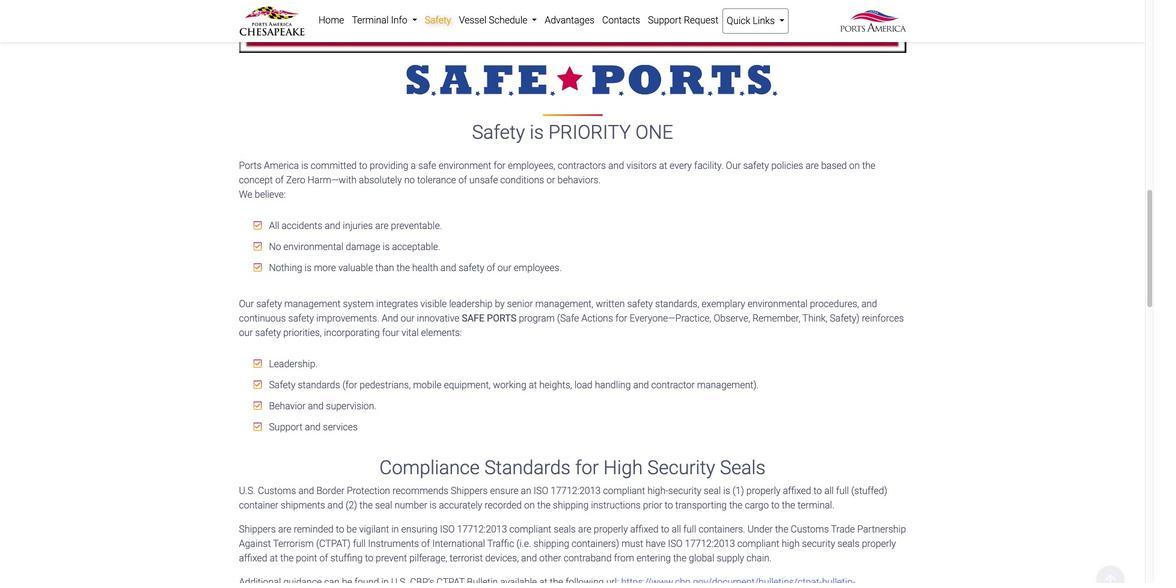 Task type: describe. For each thing, give the bounding box(es) containing it.
schedule
[[489, 14, 528, 26]]

terminal info link
[[348, 8, 421, 32]]

accidents
[[282, 220, 322, 231]]

written
[[596, 298, 625, 310]]

recorded
[[485, 500, 522, 511]]

support for support and services
[[269, 421, 303, 433]]

otr driver terminal rules image
[[239, 0, 906, 53]]

container
[[239, 500, 279, 511]]

remember,
[[753, 313, 801, 324]]

0 vertical spatial seal
[[704, 485, 721, 497]]

we
[[239, 189, 252, 200]]

tolerance
[[417, 174, 456, 186]]

(safe
[[557, 313, 579, 324]]

1 vertical spatial affixed
[[630, 524, 659, 535]]

contacts link
[[598, 8, 644, 32]]

entering
[[637, 553, 671, 564]]

advantages
[[545, 14, 595, 26]]

actions
[[582, 313, 613, 324]]

(i.e.
[[517, 538, 531, 550]]

(stuffed)
[[852, 485, 888, 497]]

to left prevent at the bottom left of the page
[[365, 553, 373, 564]]

are right the 'injuries'
[[375, 220, 389, 231]]

of right "point"
[[320, 553, 328, 564]]

on inside ports america is committed to providing a safe environment for employees, contractors and visitors at every facility. our safety policies are based on the concept         of zero harm—with absolutely no tolerance of unsafe conditions or behaviors. we believe:
[[849, 160, 860, 171]]

properly inside "u.s. customs and border protection recommends shippers ensure an iso 17712:2013 compliant high-security seal is (1) properly affixed to all full (stuffed) container shipments and (2) the seal number is accurately recorded on the shipping instructions prior to transporting the cargo to the terminal."
[[747, 485, 781, 497]]

heights,
[[539, 379, 572, 391]]

shippers inside "u.s. customs and border protection recommends shippers ensure an iso 17712:2013 compliant high-security seal is (1) properly affixed to all full (stuffed) container shipments and (2) the seal number is accurately recorded on the shipping instructions prior to transporting the cargo to the terminal."
[[451, 485, 488, 497]]

by
[[495, 298, 505, 310]]

and right handling
[[633, 379, 649, 391]]

home
[[319, 14, 344, 26]]

1 horizontal spatial at
[[529, 379, 537, 391]]

support request
[[648, 14, 719, 26]]

all inside "u.s. customs and border protection recommends shippers ensure an iso 17712:2013 compliant high-security seal is (1) properly affixed to all full (stuffed) container shipments and (2) the seal number is accurately recorded on the shipping instructions prior to transporting the cargo to the terminal."
[[825, 485, 834, 497]]

2 vertical spatial iso
[[668, 538, 683, 550]]

to inside ports america is committed to providing a safe environment for employees, contractors and visitors at every facility. our safety policies are based on the concept         of zero harm—with absolutely no tolerance of unsafe conditions or behaviors. we believe:
[[359, 160, 368, 171]]

is up employees,
[[530, 121, 544, 144]]

(1)
[[733, 485, 744, 497]]

support request link
[[644, 8, 723, 32]]

equipment,
[[444, 379, 491, 391]]

four
[[382, 327, 399, 338]]

ports
[[239, 160, 262, 171]]

of down america
[[275, 174, 284, 186]]

ensuring
[[401, 524, 438, 535]]

are up "terrorism"
[[278, 524, 291, 535]]

chain.
[[747, 553, 772, 564]]

for inside program (safe actions for everyone—practice, observe,         remember, think, safety) reinforces our safety priorities, incorporating four vital elements:
[[616, 313, 627, 324]]

go to top image
[[1097, 562, 1125, 583]]

nothing is more valuable than the health and safety of our employees.
[[267, 262, 562, 273]]

check square image
[[253, 422, 262, 432]]

terrorist
[[450, 553, 483, 564]]

innovative
[[417, 313, 460, 324]]

is left more
[[305, 262, 312, 273]]

at inside ports america is committed to providing a safe environment for employees, contractors and visitors at every facility. our safety policies are based on the concept         of zero harm—with absolutely no tolerance of unsafe conditions or behaviors. we believe:
[[659, 160, 668, 171]]

the down (1)
[[729, 500, 743, 511]]

absolutely
[[359, 174, 402, 186]]

2 vertical spatial properly
[[862, 538, 896, 550]]

0 vertical spatial environmental
[[284, 241, 344, 252]]

improvements.
[[316, 313, 379, 324]]

think,
[[803, 313, 828, 324]]

(ctpat)
[[316, 538, 351, 550]]

the down "terrorism"
[[280, 553, 294, 564]]

2 vertical spatial for
[[575, 456, 599, 479]]

incorporating
[[324, 327, 380, 338]]

one
[[636, 121, 673, 144]]

iso inside "u.s. customs and border protection recommends shippers ensure an iso 17712:2013 compliant high-security seal is (1) properly affixed to all full (stuffed) container shipments and (2) the seal number is accurately recorded on the shipping instructions prior to transporting the cargo to the terminal."
[[534, 485, 549, 497]]

than
[[376, 262, 394, 273]]

valuable
[[338, 262, 373, 273]]

concept
[[239, 174, 273, 186]]

safety right written
[[627, 298, 653, 310]]

damage
[[346, 241, 380, 252]]

2 vertical spatial 17712:2013
[[685, 538, 735, 550]]

vessel schedule
[[459, 14, 530, 26]]

check square image for no environmental damage is acceptable.
[[253, 242, 262, 251]]

an
[[521, 485, 531, 497]]

0 horizontal spatial 17712:2013
[[457, 524, 507, 535]]

safety for safety standards (for pedestrians, mobile equipment, working at heights, load handling and contractor management).
[[269, 379, 296, 391]]

safety standards (for pedestrians, mobile equipment, working at heights, load handling and contractor management).
[[267, 379, 759, 391]]

the right than in the left of the page
[[397, 262, 410, 273]]

safety is priority one
[[472, 121, 673, 144]]

request
[[684, 14, 719, 26]]

program (safe actions for everyone—practice, observe,         remember, think, safety) reinforces our safety priorities, incorporating four vital elements:
[[239, 313, 904, 338]]

standards
[[485, 456, 571, 479]]

home link
[[315, 8, 348, 32]]

(for
[[342, 379, 357, 391]]

harm—with
[[308, 174, 357, 186]]

our inside our safety management system integrates visible leadership by senior management, written safety standards,         exemplary environmental procedures, and continuous safety improvements. and our innovative
[[239, 298, 254, 310]]

full inside "u.s. customs and border protection recommends shippers ensure an iso 17712:2013 compliant high-security seal is (1) properly affixed to all full (stuffed) container shipments and (2) the seal number is accurately recorded on the shipping instructions prior to transporting the cargo to the terminal."
[[836, 485, 849, 497]]

under
[[748, 524, 773, 535]]

high
[[604, 456, 643, 479]]

and left the 'injuries'
[[325, 220, 341, 231]]

procedures,
[[810, 298, 859, 310]]

check square image for safety standards (for pedestrians, mobile equipment, working at heights, load handling and contractor management).
[[253, 380, 262, 389]]

a
[[411, 160, 416, 171]]

security inside "u.s. customs and border protection recommends shippers ensure an iso 17712:2013 compliant high-security seal is (1) properly affixed to all full (stuffed) container shipments and (2) the seal number is accurately recorded on the shipping instructions prior to transporting the cargo to the terminal."
[[668, 485, 702, 497]]

our inside ports america is committed to providing a safe environment for employees, contractors and visitors at every facility. our safety policies are based on the concept         of zero harm—with absolutely no tolerance of unsafe conditions or behaviors. we believe:
[[726, 160, 741, 171]]

exemplary
[[702, 298, 745, 310]]

cargo
[[745, 500, 769, 511]]

employees.
[[514, 262, 562, 273]]

everyone—practice,
[[630, 313, 712, 324]]

the inside ports america is committed to providing a safe environment for employees, contractors and visitors at every facility. our safety policies are based on the concept         of zero harm—with absolutely no tolerance of unsafe conditions or behaviors. we believe:
[[862, 160, 876, 171]]

0 horizontal spatial affixed
[[239, 553, 267, 564]]

pedestrians,
[[360, 379, 411, 391]]

environmental inside our safety management system integrates visible leadership by senior management, written safety standards,         exemplary environmental procedures, and continuous safety improvements. and our innovative
[[748, 298, 808, 310]]

for inside ports america is committed to providing a safe environment for employees, contractors and visitors at every facility. our safety policies are based on the concept         of zero harm—with absolutely no tolerance of unsafe conditions or behaviors. we believe:
[[494, 160, 506, 171]]

seals
[[720, 456, 766, 479]]

check square image for all accidents and injuries are preventable.
[[253, 221, 262, 230]]

our for safety
[[239, 327, 253, 338]]

standards
[[298, 379, 340, 391]]

priorities,
[[283, 327, 322, 338]]

system
[[343, 298, 374, 310]]

check square image for behavior and supervision.
[[253, 401, 262, 411]]

shipping inside shippers are reminded to be vigilant in ensuring iso 17712:2013 compliant seals are properly affixed to all full containers.  under the customs trade partnership against terrorism (ctpat) full instruments of international traffic (i.e. shipping containers) must have iso 17712:2013 compliant high security seals properly affixed at the point of stuffing to prevent pilferage, terrorist devices, and other contraband from entering the global supply chain.
[[534, 538, 570, 550]]

to up have
[[661, 524, 670, 535]]

all accidents and injuries are preventable.
[[267, 220, 442, 231]]

accurately
[[439, 500, 482, 511]]

visitors
[[627, 160, 657, 171]]

compliance
[[380, 456, 480, 479]]

terminal.
[[798, 500, 835, 511]]

shippers are reminded to be vigilant in ensuring iso 17712:2013 compliant seals are properly affixed to all full containers.  under the customs trade partnership against terrorism (ctpat) full instruments of international traffic (i.e. shipping containers) must have iso 17712:2013 compliant high security seals properly affixed at the point of stuffing to prevent pilferage, terrorist devices, and other contraband from entering the global supply chain.
[[239, 524, 906, 564]]

against
[[239, 538, 271, 550]]

shipments
[[281, 500, 325, 511]]

u.s.
[[239, 485, 256, 497]]

no
[[269, 241, 281, 252]]

of up by at bottom
[[487, 262, 495, 273]]

recommends
[[393, 485, 449, 497]]

and right health
[[441, 262, 456, 273]]

environment
[[439, 160, 491, 171]]

the down protection
[[360, 500, 373, 511]]

devices,
[[485, 553, 519, 564]]

u.s. customs and border protection recommends shippers ensure an iso 17712:2013 compliant high-security seal is (1) properly affixed to all full (stuffed) container shipments and (2) the seal number is accurately recorded on the shipping instructions prior to transporting the cargo to the terminal.
[[239, 485, 888, 511]]

the left global
[[673, 553, 687, 564]]

check square image for nothing is more valuable than the health and safety of our employees.
[[253, 263, 262, 272]]

international
[[432, 538, 485, 550]]

are up containers)
[[578, 524, 592, 535]]

contractor
[[651, 379, 695, 391]]

check square image for leadership.
[[253, 359, 262, 368]]

acceptable.
[[392, 241, 440, 252]]

to right cargo
[[771, 500, 780, 511]]

and up shipments
[[298, 485, 314, 497]]



Task type: locate. For each thing, give the bounding box(es) containing it.
full down transporting
[[684, 524, 696, 535]]

reinforces
[[862, 313, 904, 324]]

and down the behavior and supervision.
[[305, 421, 321, 433]]

shipping down compliance standards for high security seals
[[553, 500, 589, 511]]

support and services
[[267, 421, 358, 433]]

security
[[668, 485, 702, 497], [802, 538, 835, 550]]

based
[[821, 160, 847, 171]]

on right 'based'
[[849, 160, 860, 171]]

1 horizontal spatial support
[[648, 14, 682, 26]]

affixed up terminal.
[[783, 485, 812, 497]]

standards,
[[655, 298, 700, 310]]

0 horizontal spatial for
[[494, 160, 506, 171]]

safety up the priorities,
[[288, 313, 314, 324]]

seals down "u.s. customs and border protection recommends shippers ensure an iso 17712:2013 compliant high-security seal is (1) properly affixed to all full (stuffed) container shipments and (2) the seal number is accurately recorded on the shipping instructions prior to transporting the cargo to the terminal."
[[554, 524, 576, 535]]

compliant up (i.e.
[[510, 524, 552, 535]]

0 vertical spatial our
[[726, 160, 741, 171]]

1 vertical spatial on
[[524, 500, 535, 511]]

management).
[[697, 379, 759, 391]]

our up vital
[[401, 313, 415, 324]]

0 horizontal spatial shippers
[[239, 524, 276, 535]]

1 horizontal spatial seals
[[838, 538, 860, 550]]

0 vertical spatial seals
[[554, 524, 576, 535]]

trade
[[831, 524, 855, 535]]

2 horizontal spatial safety
[[472, 121, 525, 144]]

customs inside "u.s. customs and border protection recommends shippers ensure an iso 17712:2013 compliant high-security seal is (1) properly affixed to all full (stuffed) container shipments and (2) the seal number is accurately recorded on the shipping instructions prior to transporting the cargo to the terminal."
[[258, 485, 296, 497]]

1 vertical spatial at
[[529, 379, 537, 391]]

providing
[[370, 160, 409, 171]]

0 horizontal spatial full
[[353, 538, 366, 550]]

full left (stuffed)
[[836, 485, 849, 497]]

terminal
[[352, 14, 389, 26]]

2 horizontal spatial 17712:2013
[[685, 538, 735, 550]]

shipping inside "u.s. customs and border protection recommends shippers ensure an iso 17712:2013 compliant high-security seal is (1) properly affixed to all full (stuffed) container shipments and (2) the seal number is accurately recorded on the shipping instructions prior to transporting the cargo to the terminal."
[[553, 500, 589, 511]]

at down against
[[270, 553, 278, 564]]

1 horizontal spatial environmental
[[748, 298, 808, 310]]

0 horizontal spatial properly
[[594, 524, 628, 535]]

customs
[[258, 485, 296, 497], [791, 524, 829, 535]]

program
[[519, 313, 555, 324]]

links
[[753, 15, 775, 26]]

for left high on the bottom of the page
[[575, 456, 599, 479]]

working
[[493, 379, 527, 391]]

2 check square image from the top
[[253, 242, 262, 251]]

our inside program (safe actions for everyone—practice, observe,         remember, think, safety) reinforces our safety priorities, incorporating four vital elements:
[[239, 327, 253, 338]]

1 vertical spatial iso
[[440, 524, 455, 535]]

at inside shippers are reminded to be vigilant in ensuring iso 17712:2013 compliant seals are properly affixed to all full containers.  under the customs trade partnership against terrorism (ctpat) full instruments of international traffic (i.e. shipping containers) must have iso 17712:2013 compliant high security seals properly affixed at the point of stuffing to prevent pilferage, terrorist devices, and other contraband from entering the global supply chain.
[[270, 553, 278, 564]]

compliant up instructions
[[603, 485, 645, 497]]

1 vertical spatial shippers
[[239, 524, 276, 535]]

1 check square image from the top
[[253, 221, 262, 230]]

safety inside program (safe actions for everyone—practice, observe,         remember, think, safety) reinforces our safety priorities, incorporating four vital elements:
[[255, 327, 281, 338]]

0 vertical spatial properly
[[747, 485, 781, 497]]

america
[[264, 160, 299, 171]]

vital
[[402, 327, 419, 338]]

2 horizontal spatial properly
[[862, 538, 896, 550]]

1 vertical spatial shipping
[[534, 538, 570, 550]]

4 check square image from the top
[[253, 359, 262, 368]]

1 vertical spatial customs
[[791, 524, 829, 535]]

0 horizontal spatial environmental
[[284, 241, 344, 252]]

behaviors.
[[558, 174, 601, 186]]

1 vertical spatial seal
[[375, 500, 392, 511]]

vessel schedule link
[[455, 8, 541, 32]]

17712:2013
[[551, 485, 601, 497], [457, 524, 507, 535], [685, 538, 735, 550]]

our right 'facility.'
[[726, 160, 741, 171]]

nothing
[[269, 262, 302, 273]]

is inside ports america is committed to providing a safe environment for employees, contractors and visitors at every facility. our safety policies are based on the concept         of zero harm—with absolutely no tolerance of unsafe conditions or behaviors. we believe:
[[301, 160, 308, 171]]

0 vertical spatial affixed
[[783, 485, 812, 497]]

1 horizontal spatial seal
[[704, 485, 721, 497]]

shipping up other
[[534, 538, 570, 550]]

1 vertical spatial properly
[[594, 524, 628, 535]]

17712:2013 up global
[[685, 538, 735, 550]]

1 horizontal spatial properly
[[747, 485, 781, 497]]

elements:
[[421, 327, 462, 338]]

our down continuous
[[239, 327, 253, 338]]

1 horizontal spatial customs
[[791, 524, 829, 535]]

1 horizontal spatial our
[[401, 313, 415, 324]]

to
[[359, 160, 368, 171], [814, 485, 822, 497], [665, 500, 673, 511], [771, 500, 780, 511], [336, 524, 344, 535], [661, 524, 670, 535], [365, 553, 373, 564]]

iso up international
[[440, 524, 455, 535]]

iso right an
[[534, 485, 549, 497]]

policies
[[772, 160, 803, 171]]

2 horizontal spatial full
[[836, 485, 849, 497]]

support for support request
[[648, 14, 682, 26]]

1 vertical spatial support
[[269, 421, 303, 433]]

0 vertical spatial shipping
[[553, 500, 589, 511]]

17712:2013 inside "u.s. customs and border protection recommends shippers ensure an iso 17712:2013 compliant high-security seal is (1) properly affixed to all full (stuffed) container shipments and (2) the seal number is accurately recorded on the shipping instructions prior to transporting the cargo to the terminal."
[[551, 485, 601, 497]]

and down border
[[328, 500, 343, 511]]

and inside ports america is committed to providing a safe environment for employees, contractors and visitors at every facility. our safety policies are based on the concept         of zero harm—with absolutely no tolerance of unsafe conditions or behaviors. we believe:
[[608, 160, 624, 171]]

our safety management system integrates visible leadership by senior management, written safety standards,         exemplary environmental procedures, and continuous safety improvements. and our innovative
[[239, 298, 878, 324]]

our left employees.
[[498, 262, 512, 273]]

for down written
[[616, 313, 627, 324]]

are inside ports america is committed to providing a safe environment for employees, contractors and visitors at every facility. our safety policies are based on the concept         of zero harm—with absolutely no tolerance of unsafe conditions or behaviors. we believe:
[[806, 160, 819, 171]]

shippers up against
[[239, 524, 276, 535]]

high-
[[648, 485, 668, 497]]

shippers inside shippers are reminded to be vigilant in ensuring iso 17712:2013 compliant seals are properly affixed to all full containers.  under the customs trade partnership against terrorism (ctpat) full instruments of international traffic (i.e. shipping containers) must have iso 17712:2013 compliant high security seals properly affixed at the point of stuffing to prevent pilferage, terrorist devices, and other contraband from entering the global supply chain.
[[239, 524, 276, 535]]

full down be
[[353, 538, 366, 550]]

stuffing
[[331, 553, 363, 564]]

1 horizontal spatial on
[[849, 160, 860, 171]]

0 horizontal spatial at
[[270, 553, 278, 564]]

2 vertical spatial affixed
[[239, 553, 267, 564]]

on inside "u.s. customs and border protection recommends shippers ensure an iso 17712:2013 compliant high-security seal is (1) properly affixed to all full (stuffed) container shipments and (2) the seal number is accurately recorded on the shipping instructions prior to transporting the cargo to the terminal."
[[524, 500, 535, 511]]

to left be
[[336, 524, 344, 535]]

properly down partnership
[[862, 538, 896, 550]]

1 vertical spatial compliant
[[510, 524, 552, 535]]

behavior
[[269, 400, 306, 412]]

other
[[539, 553, 561, 564]]

more
[[314, 262, 336, 273]]

1 horizontal spatial affixed
[[630, 524, 659, 535]]

properly up containers)
[[594, 524, 628, 535]]

safe ports
[[462, 313, 517, 324]]

no
[[404, 174, 415, 186]]

is down "recommends"
[[430, 500, 437, 511]]

1 vertical spatial full
[[684, 524, 696, 535]]

safe
[[462, 313, 485, 324]]

0 vertical spatial shippers
[[451, 485, 488, 497]]

iso right have
[[668, 538, 683, 550]]

for up "unsafe"
[[494, 160, 506, 171]]

to right "prior"
[[665, 500, 673, 511]]

2 vertical spatial safety
[[269, 379, 296, 391]]

affixed down against
[[239, 553, 267, 564]]

seal up transporting
[[704, 485, 721, 497]]

services
[[323, 421, 358, 433]]

2 vertical spatial full
[[353, 538, 366, 550]]

and
[[608, 160, 624, 171], [325, 220, 341, 231], [441, 262, 456, 273], [862, 298, 878, 310], [633, 379, 649, 391], [308, 400, 324, 412], [305, 421, 321, 433], [298, 485, 314, 497], [328, 500, 343, 511], [521, 553, 537, 564]]

1 vertical spatial our
[[401, 313, 415, 324]]

1 horizontal spatial security
[[802, 538, 835, 550]]

0 horizontal spatial compliant
[[510, 524, 552, 535]]

2 vertical spatial our
[[239, 327, 253, 338]]

our
[[726, 160, 741, 171], [239, 298, 254, 310]]

of down environment
[[459, 174, 467, 186]]

our for employees.
[[498, 262, 512, 273]]

and inside shippers are reminded to be vigilant in ensuring iso 17712:2013 compliant seals are properly affixed to all full containers.  under the customs trade partnership against terrorism (ctpat) full instruments of international traffic (i.e. shipping containers) must have iso 17712:2013 compliant high security seals properly affixed at the point of stuffing to prevent pilferage, terrorist devices, and other contraband from entering the global supply chain.
[[521, 553, 537, 564]]

security inside shippers are reminded to be vigilant in ensuring iso 17712:2013 compliant seals are properly affixed to all full containers.  under the customs trade partnership against terrorism (ctpat) full instruments of international traffic (i.e. shipping containers) must have iso 17712:2013 compliant high security seals properly affixed at the point of stuffing to prevent pilferage, terrorist devices, and other contraband from entering the global supply chain.
[[802, 538, 835, 550]]

priority
[[549, 121, 631, 144]]

of up pilferage, on the left bottom
[[422, 538, 430, 550]]

compliant inside "u.s. customs and border protection recommends shippers ensure an iso 17712:2013 compliant high-security seal is (1) properly affixed to all full (stuffed) container shipments and (2) the seal number is accurately recorded on the shipping instructions prior to transporting the cargo to the terminal."
[[603, 485, 645, 497]]

shippers up accurately
[[451, 485, 488, 497]]

and down standards on the left bottom of page
[[308, 400, 324, 412]]

0 vertical spatial compliant
[[603, 485, 645, 497]]

contraband
[[564, 553, 612, 564]]

1 horizontal spatial compliant
[[603, 485, 645, 497]]

continuous
[[239, 313, 286, 324]]

seal down protection
[[375, 500, 392, 511]]

health
[[412, 262, 438, 273]]

ports america is committed to providing a safe environment for employees, contractors and visitors at every facility. our safety policies are based on the concept         of zero harm—with absolutely no tolerance of unsafe conditions or behaviors. we believe:
[[239, 160, 876, 200]]

the up high
[[775, 524, 789, 535]]

affixed inside "u.s. customs and border protection recommends shippers ensure an iso 17712:2013 compliant high-security seal is (1) properly affixed to all full (stuffed) container shipments and (2) the seal number is accurately recorded on the shipping instructions prior to transporting the cargo to the terminal."
[[783, 485, 812, 497]]

compliant
[[603, 485, 645, 497], [510, 524, 552, 535], [738, 538, 780, 550]]

safety
[[743, 160, 769, 171], [459, 262, 484, 273], [256, 298, 282, 310], [627, 298, 653, 310], [288, 313, 314, 324], [255, 327, 281, 338]]

3 check square image from the top
[[253, 263, 262, 272]]

and inside our safety management system integrates visible leadership by senior management, written safety standards,         exemplary environmental procedures, and continuous safety improvements. and our innovative
[[862, 298, 878, 310]]

0 vertical spatial 17712:2013
[[551, 485, 601, 497]]

1 horizontal spatial our
[[726, 160, 741, 171]]

at
[[659, 160, 668, 171], [529, 379, 537, 391], [270, 553, 278, 564]]

at left every
[[659, 160, 668, 171]]

1 horizontal spatial iso
[[534, 485, 549, 497]]

(2)
[[346, 500, 357, 511]]

0 vertical spatial all
[[825, 485, 834, 497]]

safety link
[[421, 8, 455, 32]]

1 vertical spatial all
[[672, 524, 681, 535]]

5 check square image from the top
[[253, 380, 262, 389]]

high
[[782, 538, 800, 550]]

on down an
[[524, 500, 535, 511]]

1 vertical spatial our
[[239, 298, 254, 310]]

the left terminal.
[[782, 500, 795, 511]]

safety up continuous
[[256, 298, 282, 310]]

safety down continuous
[[255, 327, 281, 338]]

0 vertical spatial safety
[[425, 14, 451, 26]]

0 vertical spatial at
[[659, 160, 668, 171]]

safety
[[425, 14, 451, 26], [472, 121, 525, 144], [269, 379, 296, 391]]

all inside shippers are reminded to be vigilant in ensuring iso 17712:2013 compliant seals are properly affixed to all full containers.  under the customs trade partnership against terrorism (ctpat) full instruments of international traffic (i.e. shipping containers) must have iso 17712:2013 compliant high security seals properly affixed at the point of stuffing to prevent pilferage, terrorist devices, and other contraband from entering the global supply chain.
[[672, 524, 681, 535]]

6 check square image from the top
[[253, 401, 262, 411]]

observe,
[[714, 313, 750, 324]]

and left 'visitors'
[[608, 160, 624, 171]]

ensure
[[490, 485, 519, 497]]

0 vertical spatial for
[[494, 160, 506, 171]]

quick links
[[727, 15, 777, 26]]

0 vertical spatial full
[[836, 485, 849, 497]]

0 horizontal spatial our
[[239, 298, 254, 310]]

1 horizontal spatial for
[[575, 456, 599, 479]]

0 horizontal spatial on
[[524, 500, 535, 511]]

support left "request"
[[648, 14, 682, 26]]

security up transporting
[[668, 485, 702, 497]]

at left heights,
[[529, 379, 537, 391]]

2 horizontal spatial affixed
[[783, 485, 812, 497]]

support
[[648, 14, 682, 26], [269, 421, 303, 433]]

the right recorded
[[537, 500, 551, 511]]

advantages link
[[541, 8, 598, 32]]

0 horizontal spatial iso
[[440, 524, 455, 535]]

to up absolutely
[[359, 160, 368, 171]]

safety up employees,
[[472, 121, 525, 144]]

environmental up 'remember,'
[[748, 298, 808, 310]]

0 horizontal spatial support
[[269, 421, 303, 433]]

2 horizontal spatial at
[[659, 160, 668, 171]]

0 horizontal spatial seal
[[375, 500, 392, 511]]

handling
[[595, 379, 631, 391]]

1 vertical spatial 17712:2013
[[457, 524, 507, 535]]

safety inside ports america is committed to providing a safe environment for employees, contractors and visitors at every facility. our safety policies are based on the concept         of zero harm—with absolutely no tolerance of unsafe conditions or behaviors. we believe:
[[743, 160, 769, 171]]

instructions
[[591, 500, 641, 511]]

customs inside shippers are reminded to be vigilant in ensuring iso 17712:2013 compliant seals are properly affixed to all full containers.  under the customs trade partnership against terrorism (ctpat) full instruments of international traffic (i.e. shipping containers) must have iso 17712:2013 compliant high security seals properly affixed at the point of stuffing to prevent pilferage, terrorist devices, and other contraband from entering the global supply chain.
[[791, 524, 829, 535]]

management,
[[535, 298, 594, 310]]

terrorism
[[273, 538, 314, 550]]

1 horizontal spatial safety
[[425, 14, 451, 26]]

is up 'zero' at left top
[[301, 160, 308, 171]]

from
[[614, 553, 634, 564]]

0 horizontal spatial customs
[[258, 485, 296, 497]]

0 horizontal spatial our
[[239, 327, 253, 338]]

0 vertical spatial security
[[668, 485, 702, 497]]

compliant up 'chain.'
[[738, 538, 780, 550]]

injuries
[[343, 220, 373, 231]]

customs up high
[[791, 524, 829, 535]]

visible
[[421, 298, 447, 310]]

environmental up more
[[284, 241, 344, 252]]

is up than in the left of the page
[[383, 241, 390, 252]]

and down (i.e.
[[521, 553, 537, 564]]

2 horizontal spatial compliant
[[738, 538, 780, 550]]

0 horizontal spatial safety
[[269, 379, 296, 391]]

and up reinforces
[[862, 298, 878, 310]]

2 vertical spatial compliant
[[738, 538, 780, 550]]

2 horizontal spatial for
[[616, 313, 627, 324]]

and
[[382, 313, 398, 324]]

transporting
[[676, 500, 727, 511]]

the right 'based'
[[862, 160, 876, 171]]

terminal info
[[352, 14, 410, 26]]

support down behavior
[[269, 421, 303, 433]]

properly up cargo
[[747, 485, 781, 497]]

2 horizontal spatial iso
[[668, 538, 683, 550]]

0 vertical spatial iso
[[534, 485, 549, 497]]

17712:2013 down compliance standards for high security seals
[[551, 485, 601, 497]]

or
[[547, 174, 555, 186]]

0 horizontal spatial security
[[668, 485, 702, 497]]

1 horizontal spatial full
[[684, 524, 696, 535]]

all up terminal.
[[825, 485, 834, 497]]

2 vertical spatial at
[[270, 553, 278, 564]]

safety left vessel
[[425, 14, 451, 26]]

compliance standards for high security seals
[[380, 456, 766, 479]]

check square image
[[253, 221, 262, 230], [253, 242, 262, 251], [253, 263, 262, 272], [253, 359, 262, 368], [253, 380, 262, 389], [253, 401, 262, 411]]

17712:2013 up the traffic
[[457, 524, 507, 535]]

every
[[670, 160, 692, 171]]

quick
[[727, 15, 751, 26]]

1 vertical spatial environmental
[[748, 298, 808, 310]]

safety for safety
[[425, 14, 451, 26]]

safety up behavior
[[269, 379, 296, 391]]

0 vertical spatial customs
[[258, 485, 296, 497]]

1 vertical spatial seals
[[838, 538, 860, 550]]

our inside our safety management system integrates visible leadership by senior management, written safety standards,         exemplary environmental procedures, and continuous safety improvements. and our innovative
[[401, 313, 415, 324]]

1 vertical spatial safety
[[472, 121, 525, 144]]

customs up container
[[258, 485, 296, 497]]

0 horizontal spatial seals
[[554, 524, 576, 535]]

seals down the 'trade'
[[838, 538, 860, 550]]

safety left policies
[[743, 160, 769, 171]]

is left (1)
[[723, 485, 730, 497]]

0 vertical spatial on
[[849, 160, 860, 171]]

1 horizontal spatial 17712:2013
[[551, 485, 601, 497]]

all
[[825, 485, 834, 497], [672, 524, 681, 535]]

safety)
[[830, 313, 860, 324]]

security right high
[[802, 538, 835, 550]]

our up continuous
[[239, 298, 254, 310]]

are
[[806, 160, 819, 171], [375, 220, 389, 231], [278, 524, 291, 535], [578, 524, 592, 535]]

shipping
[[553, 500, 589, 511], [534, 538, 570, 550]]

0 vertical spatial our
[[498, 262, 512, 273]]

safety for safety is priority one
[[472, 121, 525, 144]]

0 vertical spatial support
[[648, 14, 682, 26]]

vigilant
[[359, 524, 389, 535]]

affixed up have
[[630, 524, 659, 535]]

1 vertical spatial for
[[616, 313, 627, 324]]

properly
[[747, 485, 781, 497], [594, 524, 628, 535], [862, 538, 896, 550]]

safety up leadership on the left bottom
[[459, 262, 484, 273]]

to up terminal.
[[814, 485, 822, 497]]

are left 'based'
[[806, 160, 819, 171]]

all down transporting
[[672, 524, 681, 535]]

2 horizontal spatial our
[[498, 262, 512, 273]]

1 horizontal spatial all
[[825, 485, 834, 497]]

1 horizontal spatial shippers
[[451, 485, 488, 497]]



Task type: vqa. For each thing, say whether or not it's contained in the screenshot.
Search within the button
no



